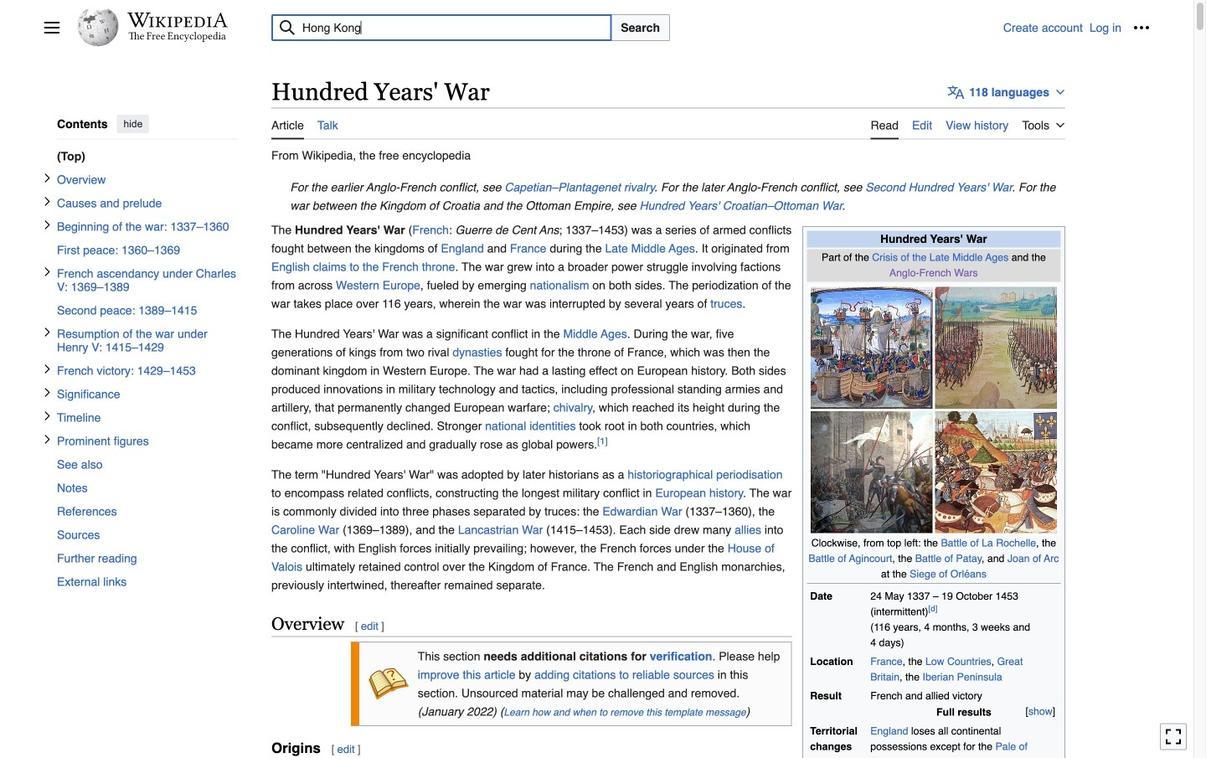 Task type: locate. For each thing, give the bounding box(es) containing it.
None search field
[[251, 14, 1004, 554]]

4 x small image from the top
[[42, 411, 52, 421]]

note
[[271, 178, 1066, 215]]

2 x small image from the top
[[42, 327, 52, 337]]

main content
[[265, 75, 1150, 758]]

menu image
[[44, 19, 60, 36]]

x small image
[[42, 220, 52, 230], [42, 327, 52, 337], [42, 364, 52, 374], [42, 387, 52, 397]]

fullscreen image
[[1166, 729, 1182, 745]]

x small image
[[42, 173, 52, 183], [42, 196, 52, 206], [42, 267, 52, 277], [42, 411, 52, 421], [42, 434, 52, 444]]



Task type: vqa. For each thing, say whether or not it's contained in the screenshot.
the top x small icon
yes



Task type: describe. For each thing, give the bounding box(es) containing it.
personal tools navigation
[[1004, 14, 1156, 41]]

5 x small image from the top
[[42, 434, 52, 444]]

log in and more options image
[[1134, 19, 1150, 36]]

2 x small image from the top
[[42, 196, 52, 206]]

language progressive image
[[948, 84, 965, 100]]

3 x small image from the top
[[42, 267, 52, 277]]

search results list box
[[252, 42, 678, 552]]

1 x small image from the top
[[42, 220, 52, 230]]

4 x small image from the top
[[42, 387, 52, 397]]

wikipedia image
[[127, 13, 228, 28]]

3 x small image from the top
[[42, 364, 52, 374]]

Search Wikipedia search field
[[251, 14, 612, 41]]

1 x small image from the top
[[42, 173, 52, 183]]

the free encyclopedia image
[[129, 32, 227, 43]]



